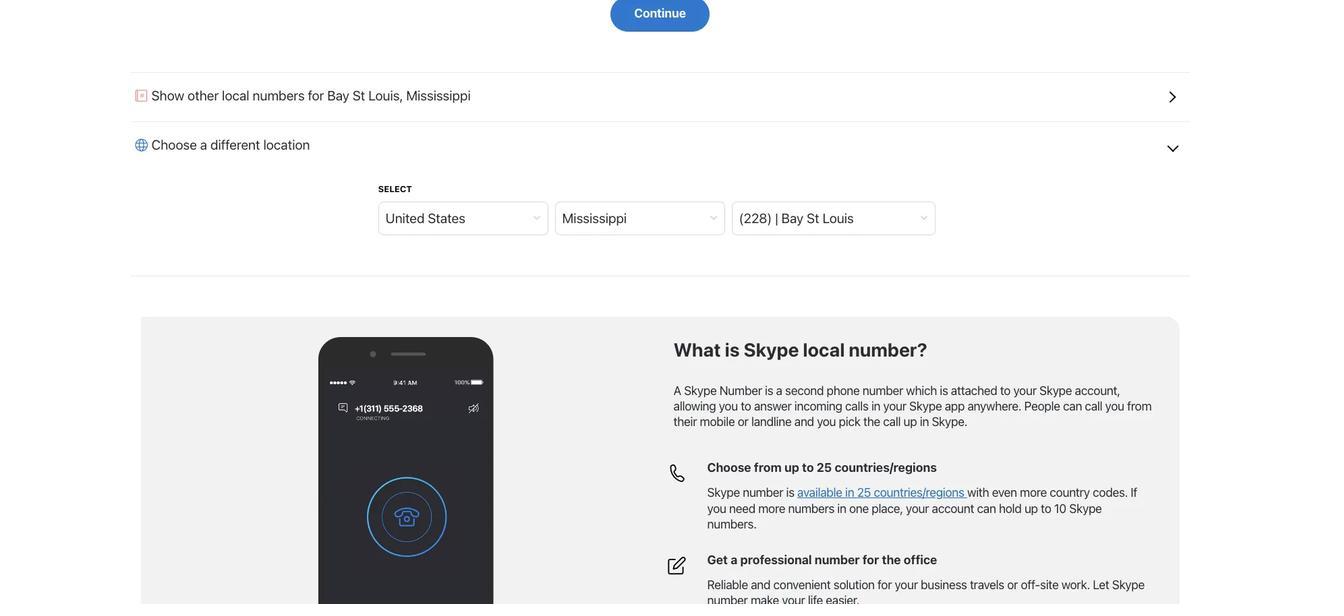 Task type: vqa. For each thing, say whether or not it's contained in the screenshot.
Louis,
yes



Task type: locate. For each thing, give the bounding box(es) containing it.
1 horizontal spatial or
[[1008, 578, 1018, 592]]

0 horizontal spatial call
[[884, 415, 901, 429]]

2 vertical spatial a
[[731, 553, 738, 567]]

allowing
[[674, 399, 716, 414]]

a skype number is a second phone number which is attached to your skype account, allowing you to answer incoming calls in your skype app anywhere. people can call you from their mobile or landline and you pick the call up in skype.
[[674, 384, 1152, 429]]

choose for choose from up to 25 countries/regions
[[708, 461, 752, 475]]

can
[[1063, 399, 1082, 414], [977, 502, 996, 516]]

select
[[378, 184, 412, 194]]

2 horizontal spatial up
[[1025, 502, 1038, 516]]

0 vertical spatial more
[[1020, 486, 1047, 500]]

you down incoming
[[817, 415, 836, 429]]

0 vertical spatial countries/regions
[[835, 461, 937, 475]]

is right what at the bottom right of the page
[[725, 339, 740, 361]]

choose up 'need'
[[708, 461, 752, 475]]

in right 'calls'
[[872, 399, 881, 414]]

your up people in the right of the page
[[1014, 384, 1037, 398]]

your inside with even more country codes. if you need more numbers in one place, your account can hold up to 10 skype numbers.
[[906, 502, 929, 516]]

numbers up location
[[253, 88, 305, 103]]

with
[[968, 486, 990, 500]]

a for professional
[[731, 553, 738, 567]]

your down office
[[895, 578, 918, 592]]

more
[[1020, 486, 1047, 500], [759, 502, 786, 516]]

local right other at the left top of page
[[222, 88, 249, 103]]

0 vertical spatial choose
[[151, 137, 197, 153]]

up right the hold
[[1025, 502, 1038, 516]]

2 vertical spatial for
[[878, 578, 892, 592]]

0 vertical spatial call
[[1085, 399, 1103, 414]]

to
[[1001, 384, 1011, 398], [741, 399, 751, 414], [802, 461, 814, 475], [1041, 502, 1052, 516]]

business
[[921, 578, 967, 592]]

0 horizontal spatial can
[[977, 502, 996, 516]]

call right pick
[[884, 415, 901, 429]]

a
[[200, 137, 207, 153], [776, 384, 783, 398], [731, 553, 738, 567]]

the down 'calls'
[[864, 415, 881, 429]]

1 vertical spatial choose
[[708, 461, 752, 475]]

up up available
[[785, 461, 800, 475]]

0 vertical spatial the
[[864, 415, 881, 429]]

1 vertical spatial for
[[863, 553, 879, 567]]

more right 'need'
[[759, 502, 786, 516]]

25
[[817, 461, 832, 475], [857, 486, 871, 500]]

choose from up to 25 countries/regions
[[708, 461, 937, 475]]

or inside a skype number is a second phone number which is attached to your skype account, allowing you to answer incoming calls in your skype app anywhere. people can call you from their mobile or landline and you pick the call up in skype.
[[738, 415, 749, 429]]

in down skype number is available in 25 countries/regions
[[838, 502, 847, 516]]

the
[[864, 415, 881, 429], [882, 553, 901, 567]]

you inside with even more country codes. if you need more numbers in one place, your account can hold up to 10 skype numbers.
[[708, 502, 727, 516]]

work.
[[1062, 578, 1090, 592]]

for left "bay"
[[308, 88, 324, 103]]

show other local numbers for bay st louis, mississippi button
[[131, 72, 1190, 121]]

in up one
[[846, 486, 855, 500]]

1 horizontal spatial the
[[882, 553, 901, 567]]

up inside with even more country codes. if you need more numbers in one place, your account can hold up to 10 skype numbers.
[[1025, 502, 1038, 516]]

more up the hold
[[1020, 486, 1047, 500]]

show other local numbers for bay st louis, mississippi
[[151, 88, 471, 103]]

get a professional number for the office
[[708, 553, 938, 567]]

the left office
[[882, 553, 901, 567]]

or left off-
[[1008, 578, 1018, 592]]

or right mobile
[[738, 415, 749, 429]]

let
[[1093, 578, 1110, 592]]

numbers down available
[[788, 502, 835, 516]]

or
[[738, 415, 749, 429], [1008, 578, 1018, 592]]

2 vertical spatial up
[[1025, 502, 1038, 516]]

for right solution
[[878, 578, 892, 592]]

number up 'calls'
[[863, 384, 904, 398]]

choose for choose a different location
[[151, 137, 197, 153]]

0 horizontal spatial choose
[[151, 137, 197, 153]]

to up anywhere.
[[1001, 384, 1011, 398]]

0 vertical spatial from
[[1128, 399, 1152, 414]]

skype down country
[[1070, 502, 1102, 516]]

for for solution
[[878, 578, 892, 592]]

call
[[1085, 399, 1103, 414], [884, 415, 901, 429]]

get
[[708, 553, 728, 567]]

a left different
[[200, 137, 207, 153]]

you up numbers.
[[708, 502, 727, 516]]

location
[[263, 137, 310, 153]]

is up app
[[940, 384, 948, 398]]

2 horizontal spatial a
[[776, 384, 783, 398]]

0 horizontal spatial the
[[864, 415, 881, 429]]

0 vertical spatial can
[[1063, 399, 1082, 414]]

local up phone
[[803, 339, 845, 361]]

available
[[798, 486, 843, 500]]

and inside a skype number is a second phone number which is attached to your skype account, allowing you to answer incoming calls in your skype app anywhere. people can call you from their mobile or landline and you pick the call up in skype.
[[795, 415, 814, 429]]

up
[[904, 415, 917, 429], [785, 461, 800, 475], [1025, 502, 1038, 516]]

skype inside reliable and convenient solution for your business travels or off-site work. let skype number make your life easier.
[[1113, 578, 1145, 592]]

choose a different location button
[[131, 121, 1190, 171]]

1 vertical spatial and
[[751, 578, 771, 592]]

countries/regions
[[835, 461, 937, 475], [874, 486, 965, 500]]

second
[[785, 384, 824, 398]]

reliable
[[708, 578, 748, 592]]

local inside dropdown button
[[222, 88, 249, 103]]

for inside reliable and convenient solution for your business travels or off-site work. let skype number make your life easier.
[[878, 578, 892, 592]]

1 horizontal spatial choose
[[708, 461, 752, 475]]

0 horizontal spatial more
[[759, 502, 786, 516]]

with even more country codes. if you need more numbers in one place, your account can hold up to 10 skype numbers.
[[708, 486, 1138, 532]]

number down reliable
[[708, 594, 748, 605]]

make
[[751, 594, 779, 605]]

can down with
[[977, 502, 996, 516]]

call down account,
[[1085, 399, 1103, 414]]

1 vertical spatial more
[[759, 502, 786, 516]]

continue
[[634, 6, 686, 20]]

0 horizontal spatial and
[[751, 578, 771, 592]]

skype inside with even more country codes. if you need more numbers in one place, your account can hold up to 10 skype numbers.
[[1070, 502, 1102, 516]]

you
[[719, 399, 738, 414], [1106, 399, 1125, 414], [817, 415, 836, 429], [708, 502, 727, 516]]

is up answer
[[765, 384, 774, 398]]

1 vertical spatial up
[[785, 461, 800, 475]]

your
[[1014, 384, 1037, 398], [884, 399, 907, 414], [906, 502, 929, 516], [895, 578, 918, 592], [782, 594, 805, 605]]

for inside dropdown button
[[308, 88, 324, 103]]

st
[[353, 88, 365, 103]]

choose down show
[[151, 137, 197, 153]]

in
[[872, 399, 881, 414], [920, 415, 929, 429], [846, 486, 855, 500], [838, 502, 847, 516]]

choose inside dropdown button
[[151, 137, 197, 153]]

to inside with even more country codes. if you need more numbers in one place, your account can hold up to 10 skype numbers.
[[1041, 502, 1052, 516]]

0 vertical spatial 25
[[817, 461, 832, 475]]

in inside with even more country codes. if you need more numbers in one place, your account can hold up to 10 skype numbers.
[[838, 502, 847, 516]]

choose
[[151, 137, 197, 153], [708, 461, 752, 475]]

0 vertical spatial for
[[308, 88, 324, 103]]

anywhere.
[[968, 399, 1022, 414]]

0 vertical spatial local
[[222, 88, 249, 103]]

10
[[1055, 502, 1067, 516]]

1 horizontal spatial from
[[1128, 399, 1152, 414]]

a right get
[[731, 553, 738, 567]]

25 up available
[[817, 461, 832, 475]]

one
[[850, 502, 869, 516]]

number
[[720, 384, 762, 398]]

local
[[222, 88, 249, 103], [803, 339, 845, 361]]

0 vertical spatial up
[[904, 415, 917, 429]]

in left skype.
[[920, 415, 929, 429]]

you down account,
[[1106, 399, 1125, 414]]

1 horizontal spatial and
[[795, 415, 814, 429]]

attached
[[951, 384, 998, 398]]

reliable and convenient solution for your business travels or off-site work. let skype number make your life easier.
[[708, 578, 1145, 605]]

a for different
[[200, 137, 207, 153]]

to left 10 on the right bottom of page
[[1041, 502, 1052, 516]]

25 up one
[[857, 486, 871, 500]]

a inside dropdown button
[[200, 137, 207, 153]]

1 vertical spatial 25
[[857, 486, 871, 500]]

a inside a skype number is a second phone number which is attached to your skype account, allowing you to answer incoming calls in your skype app anywhere. people can call you from their mobile or landline and you pick the call up in skype.
[[776, 384, 783, 398]]

numbers
[[253, 88, 305, 103], [788, 502, 835, 516]]

0 horizontal spatial or
[[738, 415, 749, 429]]

to up available
[[802, 461, 814, 475]]

can inside with even more country codes. if you need more numbers in one place, your account can hold up to 10 skype numbers.
[[977, 502, 996, 516]]

and down incoming
[[795, 415, 814, 429]]

your down which
[[884, 399, 907, 414]]

1 horizontal spatial numbers
[[788, 502, 835, 516]]

for
[[308, 88, 324, 103], [863, 553, 879, 567], [878, 578, 892, 592]]

1 horizontal spatial local
[[803, 339, 845, 361]]

0 horizontal spatial up
[[785, 461, 800, 475]]

continue button
[[611, 0, 710, 32]]

0 horizontal spatial a
[[200, 137, 207, 153]]

and
[[795, 415, 814, 429], [751, 578, 771, 592]]

place,
[[872, 502, 903, 516]]

1 vertical spatial a
[[776, 384, 783, 398]]

app
[[945, 399, 965, 414]]

skype right let
[[1113, 578, 1145, 592]]

what
[[674, 339, 721, 361]]

choose a different location
[[151, 137, 310, 153]]

from
[[1128, 399, 1152, 414], [754, 461, 782, 475]]

0 horizontal spatial local
[[222, 88, 249, 103]]

1 horizontal spatial more
[[1020, 486, 1047, 500]]

up down which
[[904, 415, 917, 429]]

1 vertical spatial numbers
[[788, 502, 835, 516]]

mobile
[[700, 415, 735, 429]]

1 horizontal spatial can
[[1063, 399, 1082, 414]]

countries/regions up place,
[[874, 486, 965, 500]]

0 horizontal spatial from
[[754, 461, 782, 475]]

0 horizontal spatial 25
[[817, 461, 832, 475]]

answer
[[754, 399, 792, 414]]

solution
[[834, 578, 875, 592]]

and up make
[[751, 578, 771, 592]]

skype
[[744, 339, 799, 361], [684, 384, 717, 398], [1040, 384, 1072, 398], [910, 399, 942, 414], [708, 486, 740, 500], [1070, 502, 1102, 516], [1113, 578, 1145, 592]]

calls
[[846, 399, 869, 414]]

0 horizontal spatial numbers
[[253, 88, 305, 103]]

is left available
[[786, 486, 795, 500]]

your right place,
[[906, 502, 929, 516]]

life
[[808, 594, 823, 605]]

a up answer
[[776, 384, 783, 398]]

0 vertical spatial a
[[200, 137, 207, 153]]

landline
[[752, 415, 792, 429]]

0 vertical spatial or
[[738, 415, 749, 429]]

number
[[863, 384, 904, 398], [743, 486, 784, 500], [815, 553, 860, 567], [708, 594, 748, 605]]

convenient
[[774, 578, 831, 592]]

and inside reliable and convenient solution for your business travels or off-site work. let skype number make your life easier.
[[751, 578, 771, 592]]

country
[[1050, 486, 1090, 500]]

can down account,
[[1063, 399, 1082, 414]]

different
[[210, 137, 260, 153]]

1 horizontal spatial a
[[731, 553, 738, 567]]

1 horizontal spatial up
[[904, 415, 917, 429]]

which
[[906, 384, 937, 398]]

1 vertical spatial can
[[977, 502, 996, 516]]

0 vertical spatial numbers
[[253, 88, 305, 103]]

for up solution
[[863, 553, 879, 567]]

is
[[725, 339, 740, 361], [765, 384, 774, 398], [940, 384, 948, 398], [786, 486, 795, 500]]

0 vertical spatial and
[[795, 415, 814, 429]]

countries/regions up 'available in 25 countries/regions' link
[[835, 461, 937, 475]]

1 vertical spatial or
[[1008, 578, 1018, 592]]

skype.
[[932, 415, 968, 429]]

phone
[[827, 384, 860, 398]]

1 horizontal spatial 25
[[857, 486, 871, 500]]

for for number
[[863, 553, 879, 567]]



Task type: describe. For each thing, give the bounding box(es) containing it.
louis,
[[369, 88, 403, 103]]

travels
[[970, 578, 1005, 592]]

skype up 'need'
[[708, 486, 740, 500]]

a
[[674, 384, 681, 398]]

even
[[992, 486, 1017, 500]]

what is skype local number?
[[674, 339, 928, 361]]

hold
[[999, 502, 1022, 516]]

can inside a skype number is a second phone number which is attached to your skype account, allowing you to answer incoming calls in your skype app anywhere. people can call you from their mobile or landline and you pick the call up in skype.
[[1063, 399, 1082, 414]]

or inside reliable and convenient solution for your business travels or off-site work. let skype number make your life easier.
[[1008, 578, 1018, 592]]

your down convenient
[[782, 594, 805, 605]]

available in 25 countries/regions link
[[798, 486, 968, 500]]

pick
[[839, 415, 861, 429]]

if
[[1131, 486, 1138, 500]]

show
[[151, 88, 184, 103]]

office
[[904, 553, 938, 567]]

off-
[[1021, 578, 1041, 592]]

for for numbers
[[308, 88, 324, 103]]

1 vertical spatial call
[[884, 415, 901, 429]]

skype up allowing
[[684, 384, 717, 398]]

you up mobile
[[719, 399, 738, 414]]

up inside a skype number is a second phone number which is attached to your skype account, allowing you to answer incoming calls in your skype app anywhere. people can call you from their mobile or landline and you pick the call up in skype.
[[904, 415, 917, 429]]

need
[[729, 502, 756, 516]]

their
[[674, 415, 697, 429]]

mississippi
[[406, 88, 471, 103]]

1 vertical spatial from
[[754, 461, 782, 475]]

number?
[[849, 339, 928, 361]]

skype up number at the right of the page
[[744, 339, 799, 361]]

1 vertical spatial the
[[882, 553, 901, 567]]

people
[[1025, 399, 1061, 414]]

skype number is available in 25 countries/regions
[[708, 486, 968, 500]]

1 horizontal spatial call
[[1085, 399, 1103, 414]]

1 vertical spatial countries/regions
[[874, 486, 965, 500]]

numbers inside show other local numbers for bay st louis, mississippi dropdown button
[[253, 88, 305, 103]]

skype up people in the right of the page
[[1040, 384, 1072, 398]]

account
[[932, 502, 975, 516]]

incoming
[[795, 399, 843, 414]]

number inside a skype number is a second phone number which is attached to your skype account, allowing you to answer incoming calls in your skype app anywhere. people can call you from their mobile or landline and you pick the call up in skype.
[[863, 384, 904, 398]]

to down number at the right of the page
[[741, 399, 751, 414]]

skype down which
[[910, 399, 942, 414]]

codes.
[[1093, 486, 1128, 500]]

numbers.
[[708, 518, 757, 532]]

other
[[188, 88, 219, 103]]

1 vertical spatial local
[[803, 339, 845, 361]]

the inside a skype number is a second phone number which is attached to your skype account, allowing you to answer incoming calls in your skype app anywhere. people can call you from their mobile or landline and you pick the call up in skype.
[[864, 415, 881, 429]]

number up solution
[[815, 553, 860, 567]]

bay
[[327, 88, 349, 103]]

number up 'need'
[[743, 486, 784, 500]]

site
[[1041, 578, 1059, 592]]

from inside a skype number is a second phone number which is attached to your skype account, allowing you to answer incoming calls in your skype app anywhere. people can call you from their mobile or landline and you pick the call up in skype.
[[1128, 399, 1152, 414]]

numbers inside with even more country codes. if you need more numbers in one place, your account can hold up to 10 skype numbers.
[[788, 502, 835, 516]]

easier.
[[826, 594, 860, 605]]

account,
[[1075, 384, 1121, 398]]

number inside reliable and convenient solution for your business travels or off-site work. let skype number make your life easier.
[[708, 594, 748, 605]]

professional
[[741, 553, 812, 567]]



